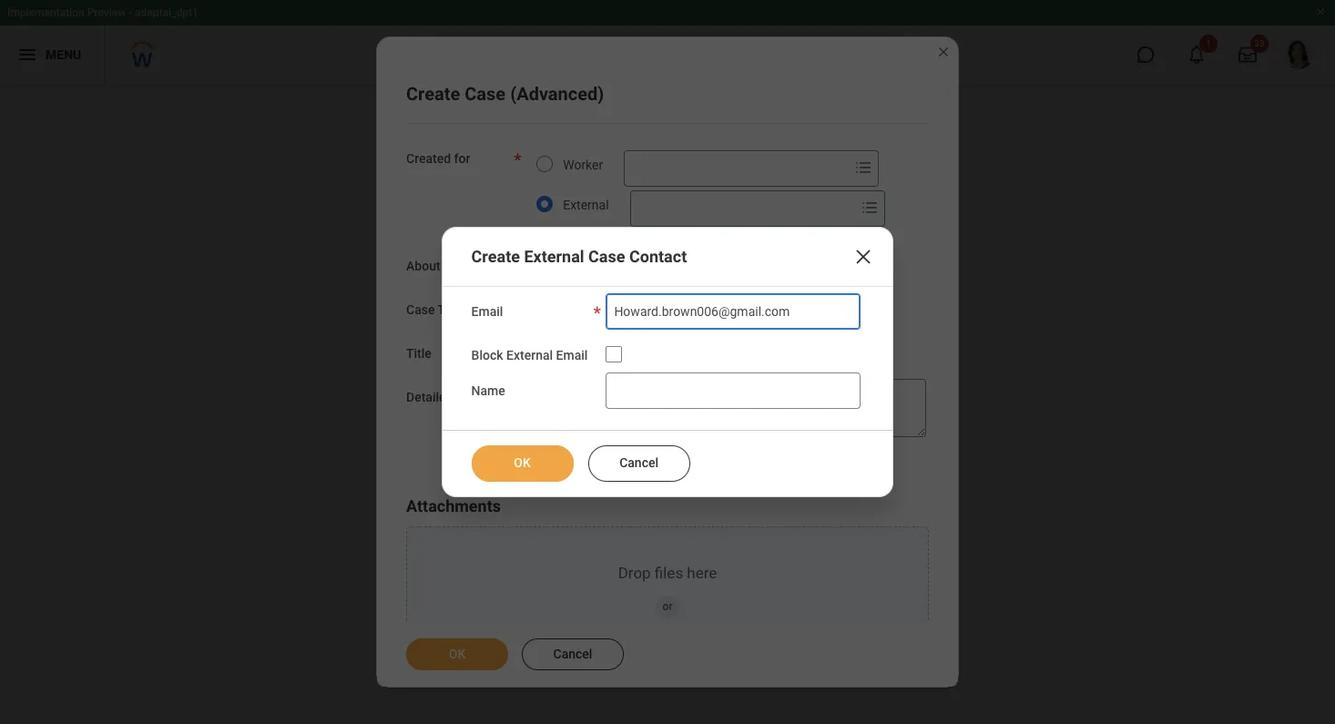 Task type: describe. For each thing, give the bounding box(es) containing it.
Name text field
[[606, 372, 861, 409]]

about
[[406, 259, 440, 273]]

create external case contact dialog
[[441, 227, 894, 497]]

0 horizontal spatial email
[[471, 304, 503, 319]]

create for create case (advanced)
[[406, 83, 460, 105]]

2 horizontal spatial case
[[588, 247, 625, 266]]

created for
[[406, 151, 470, 166]]

contact
[[629, 247, 687, 266]]

for
[[454, 151, 470, 166]]

2 vertical spatial case
[[406, 302, 435, 317]]

external inside create case (advanced) dialog
[[563, 198, 609, 212]]

1 horizontal spatial case
[[465, 83, 506, 105]]

case type
[[406, 302, 465, 317]]

preview
[[87, 6, 126, 19]]

block external email
[[471, 348, 588, 363]]

prompts image
[[755, 298, 777, 320]]

search field for external
[[631, 192, 855, 225]]

prompts image for external
[[858, 197, 880, 219]]

ok
[[514, 455, 531, 470]]

notifications large image
[[1188, 46, 1206, 64]]

create case (advanced)
[[406, 83, 604, 105]]

inbox large image
[[1239, 46, 1257, 64]]

adeptai_dpt1
[[135, 6, 198, 19]]

message
[[456, 390, 508, 404]]

close create case (advanced) image
[[936, 45, 951, 59]]

Case Type field
[[527, 293, 752, 326]]

create case (advanced) dialog
[[376, 36, 959, 710]]

About field
[[527, 250, 752, 282]]

cancel
[[619, 455, 658, 470]]

create for create external case contact
[[471, 247, 520, 266]]

block
[[471, 348, 503, 363]]

cancel button
[[588, 445, 690, 482]]



Task type: vqa. For each thing, say whether or not it's contained in the screenshot.
"justify" image
no



Task type: locate. For each thing, give the bounding box(es) containing it.
main content
[[0, 84, 1335, 171]]

profile logan mcneil element
[[1273, 35, 1324, 75]]

2 vertical spatial external
[[506, 348, 553, 363]]

1 vertical spatial external
[[524, 247, 584, 266]]

1 horizontal spatial create
[[471, 247, 520, 266]]

search field for worker
[[625, 152, 849, 185]]

create
[[406, 83, 460, 105], [471, 247, 520, 266]]

implementation preview -   adeptai_dpt1 banner
[[0, 0, 1335, 84]]

1 vertical spatial email
[[556, 348, 588, 363]]

0 vertical spatial create
[[406, 83, 460, 105]]

1 vertical spatial create
[[471, 247, 520, 266]]

1 horizontal spatial email
[[556, 348, 588, 363]]

close environment banner image
[[1315, 6, 1326, 17]]

0 vertical spatial search field
[[625, 152, 849, 185]]

case
[[465, 83, 506, 105], [588, 247, 625, 266], [406, 302, 435, 317]]

case left type
[[406, 302, 435, 317]]

attachments region
[[406, 495, 929, 710]]

created
[[406, 151, 451, 166]]

external
[[563, 198, 609, 212], [524, 247, 584, 266], [506, 348, 553, 363]]

or
[[663, 600, 673, 613]]

1 vertical spatial search field
[[631, 192, 855, 225]]

ok button
[[471, 445, 573, 482]]

0 vertical spatial prompts image
[[853, 157, 874, 178]]

x image
[[853, 246, 875, 268]]

create down search image
[[406, 83, 460, 105]]

create right about
[[471, 247, 520, 266]]

Email text field
[[606, 293, 861, 330]]

detailed message
[[406, 390, 508, 404]]

Title text field
[[527, 335, 782, 372]]

Search field
[[625, 152, 849, 185], [631, 192, 855, 225]]

prompts image for worker
[[853, 157, 874, 178]]

case down search image
[[465, 83, 506, 105]]

email down case type field
[[556, 348, 588, 363]]

implementation
[[7, 6, 84, 19]]

implementation preview -   adeptai_dpt1
[[7, 6, 198, 19]]

0 horizontal spatial create
[[406, 83, 460, 105]]

0 horizontal spatial case
[[406, 302, 435, 317]]

type
[[438, 302, 465, 317]]

prompts image
[[853, 157, 874, 178], [858, 197, 880, 219]]

case left contact
[[588, 247, 625, 266]]

worker
[[563, 158, 603, 172]]

-
[[129, 6, 132, 19]]

create inside create external case contact dialog
[[471, 247, 520, 266]]

email right type
[[471, 304, 503, 319]]

email
[[471, 304, 503, 319], [556, 348, 588, 363]]

1 vertical spatial case
[[588, 247, 625, 266]]

create inside create case (advanced) dialog
[[406, 83, 460, 105]]

0 vertical spatial case
[[465, 83, 506, 105]]

search image
[[444, 44, 466, 66]]

1 vertical spatial prompts image
[[858, 197, 880, 219]]

0 vertical spatial email
[[471, 304, 503, 319]]

name
[[471, 383, 505, 398]]

detailed
[[406, 390, 453, 404]]

0 vertical spatial external
[[563, 198, 609, 212]]

external for email
[[506, 348, 553, 363]]

attachments
[[406, 496, 501, 516]]

external for case
[[524, 247, 584, 266]]

Detailed Message text field
[[527, 379, 926, 437]]

title
[[406, 346, 432, 361]]

create external case contact
[[471, 247, 687, 266]]

(advanced)
[[510, 83, 604, 105]]



